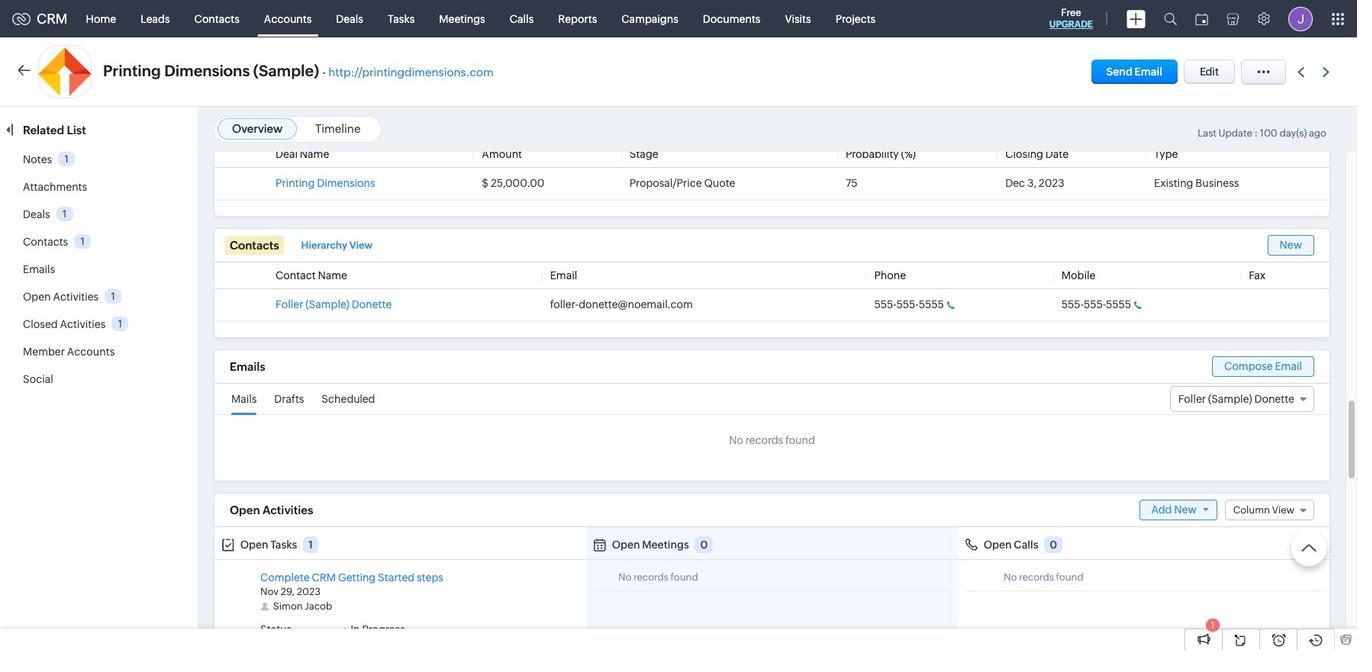 Task type: describe. For each thing, give the bounding box(es) containing it.
0 horizontal spatial foller
[[276, 299, 303, 311]]

0 horizontal spatial foller (sample) donette
[[276, 299, 392, 311]]

add new
[[1152, 504, 1197, 516]]

create menu image
[[1127, 10, 1146, 28]]

(sample) inside field
[[1209, 393, 1253, 405]]

foller-
[[550, 299, 579, 311]]

contacts right the leads
[[194, 13, 240, 25]]

attachments
[[23, 181, 87, 193]]

search image
[[1165, 12, 1178, 25]]

free
[[1062, 7, 1082, 18]]

projects link
[[824, 0, 888, 37]]

contacts up contact
[[230, 239, 279, 252]]

0 vertical spatial crm
[[37, 11, 68, 27]]

timeline link
[[315, 122, 361, 135]]

1 555- from the left
[[875, 299, 897, 311]]

1 for closed activities
[[118, 318, 122, 330]]

hierarchy view
[[301, 240, 373, 252]]

date
[[1046, 148, 1069, 160]]

1 horizontal spatial found
[[786, 435, 815, 447]]

0 horizontal spatial deals link
[[23, 208, 50, 221]]

contact
[[276, 270, 316, 282]]

home
[[86, 13, 116, 25]]

open tasks
[[240, 539, 297, 551]]

1 for deals
[[63, 208, 67, 220]]

1 for open activities
[[111, 291, 115, 302]]

steps
[[417, 572, 444, 584]]

name for deal name
[[300, 148, 329, 160]]

75
[[846, 177, 858, 189]]

getting
[[338, 572, 376, 584]]

social
[[23, 373, 53, 386]]

search element
[[1155, 0, 1187, 37]]

stage link
[[630, 148, 659, 160]]

add
[[1152, 504, 1173, 516]]

1 horizontal spatial deals link
[[324, 0, 376, 37]]

send email button
[[1092, 60, 1178, 84]]

simon jacob
[[273, 601, 332, 613]]

tasks inside tasks 'link'
[[388, 13, 415, 25]]

foller inside field
[[1179, 393, 1207, 405]]

printing for printing dimensions (sample) - http://printingdimensions.com
[[103, 62, 161, 79]]

free upgrade
[[1050, 7, 1094, 30]]

status
[[260, 624, 292, 636]]

1 vertical spatial (sample)
[[306, 299, 350, 311]]

send
[[1107, 66, 1133, 78]]

overview link
[[232, 122, 283, 135]]

notes link
[[23, 153, 52, 166]]

0 vertical spatial donette
[[352, 299, 392, 311]]

1 horizontal spatial emails
[[230, 361, 266, 374]]

list
[[67, 124, 86, 137]]

0 horizontal spatial email
[[550, 270, 577, 282]]

started
[[378, 572, 415, 584]]

crm inside complete crm getting started steps nov 29, 2023
[[312, 572, 336, 584]]

records for open calls
[[1019, 572, 1055, 583]]

http://printingdimensions.com link
[[329, 66, 494, 79]]

1 horizontal spatial records
[[746, 435, 784, 447]]

closing
[[1006, 148, 1044, 160]]

2 5555 from the left
[[1107, 299, 1132, 311]]

timeline
[[315, 122, 361, 135]]

business
[[1196, 177, 1240, 189]]

create menu element
[[1118, 0, 1155, 37]]

quote
[[704, 177, 736, 189]]

proposal/price
[[630, 177, 702, 189]]

1 horizontal spatial no
[[729, 435, 744, 447]]

contact name
[[276, 270, 347, 282]]

0 vertical spatial (sample)
[[253, 62, 319, 79]]

Column View field
[[1225, 500, 1315, 521]]

foller-donette@noemail.com
[[550, 299, 693, 311]]

4 555- from the left
[[1084, 299, 1107, 311]]

view for hierarchy view
[[350, 240, 373, 252]]

notes
[[23, 153, 52, 166]]

1 horizontal spatial 2023
[[1039, 177, 1065, 189]]

type
[[1155, 148, 1179, 160]]

mails
[[231, 393, 257, 405]]

0 for calls
[[1050, 539, 1058, 551]]

phone link
[[875, 270, 907, 282]]

column
[[1234, 505, 1271, 516]]

activities for closed activities link
[[60, 318, 106, 331]]

last
[[1198, 128, 1217, 139]]

1 horizontal spatial deals
[[336, 13, 363, 25]]

previous record image
[[1298, 67, 1305, 77]]

open activities link
[[23, 291, 99, 303]]

edit
[[1200, 66, 1220, 78]]

1 vertical spatial meetings
[[642, 539, 689, 551]]

$
[[482, 177, 489, 189]]

Foller (Sample) Donette field
[[1170, 386, 1315, 412]]

dimensions for printing dimensions (sample) - http://printingdimensions.com
[[164, 62, 250, 79]]

existing
[[1155, 177, 1194, 189]]

probability (%)
[[846, 148, 916, 160]]

closed activities
[[23, 318, 106, 331]]

: in progress
[[343, 624, 405, 636]]

dec
[[1006, 177, 1026, 189]]

dimensions for printing dimensions
[[317, 177, 375, 189]]

overview
[[232, 122, 283, 135]]

amount
[[482, 148, 522, 160]]

1 vertical spatial open activities
[[230, 504, 313, 517]]

probability
[[846, 148, 899, 160]]

probability (%) link
[[846, 148, 916, 160]]

ago
[[1310, 128, 1327, 139]]

edit button
[[1184, 60, 1236, 84]]

0 vertical spatial calls
[[510, 13, 534, 25]]

hierarchy
[[301, 240, 347, 252]]

meetings link
[[427, 0, 498, 37]]

1 horizontal spatial no records found
[[729, 435, 815, 447]]

update
[[1219, 128, 1253, 139]]

email for compose email
[[1276, 360, 1303, 373]]

contact name link
[[276, 270, 347, 282]]

profile image
[[1289, 6, 1313, 31]]

member accounts link
[[23, 346, 115, 358]]

no records found for open calls
[[1004, 572, 1084, 583]]

reports link
[[546, 0, 610, 37]]

documents
[[703, 13, 761, 25]]

complete crm getting started steps link
[[260, 572, 444, 584]]

email link
[[550, 270, 577, 282]]

0 horizontal spatial new
[[1175, 504, 1197, 516]]

proposal/price quote
[[630, 177, 736, 189]]

complete
[[260, 572, 310, 584]]

printing dimensions link
[[276, 177, 375, 189]]

0 for meetings
[[701, 539, 708, 551]]

(%)
[[901, 148, 916, 160]]

nov
[[260, 586, 279, 598]]

upgrade
[[1050, 19, 1094, 30]]

donette@noemail.com
[[579, 299, 693, 311]]

foller (sample) donette link
[[276, 299, 392, 311]]

1 horizontal spatial new
[[1280, 239, 1303, 251]]

reports
[[558, 13, 597, 25]]



Task type: vqa. For each thing, say whether or not it's contained in the screenshot.
Open
yes



Task type: locate. For each thing, give the bounding box(es) containing it.
3,
[[1028, 177, 1037, 189]]

0 horizontal spatial 5555
[[919, 299, 944, 311]]

view inside the hierarchy view link
[[350, 240, 373, 252]]

no records found
[[729, 435, 815, 447], [619, 572, 698, 583], [1004, 572, 1084, 583]]

donette inside field
[[1255, 393, 1295, 405]]

1 vertical spatial 2023
[[297, 586, 321, 598]]

0 horizontal spatial deals
[[23, 208, 50, 221]]

0 horizontal spatial calls
[[510, 13, 534, 25]]

2 555- from the left
[[897, 299, 919, 311]]

deal
[[276, 148, 298, 160]]

activities up member accounts link
[[60, 318, 106, 331]]

0 horizontal spatial :
[[343, 624, 347, 636]]

2 555-555-5555 from the left
[[1062, 299, 1132, 311]]

tasks up complete
[[271, 539, 297, 551]]

dimensions down 'deal name'
[[317, 177, 375, 189]]

$ 25,000.00
[[482, 177, 545, 189]]

0 vertical spatial deals link
[[324, 0, 376, 37]]

0 vertical spatial accounts
[[264, 13, 312, 25]]

calls
[[510, 13, 534, 25], [1014, 539, 1039, 551]]

1 vertical spatial deals link
[[23, 208, 50, 221]]

email up foller-
[[550, 270, 577, 282]]

1 vertical spatial :
[[343, 624, 347, 636]]

email for send email
[[1135, 66, 1163, 78]]

view for column view
[[1273, 505, 1295, 516]]

1 horizontal spatial 0
[[1050, 539, 1058, 551]]

2 horizontal spatial email
[[1276, 360, 1303, 373]]

(sample)
[[253, 62, 319, 79], [306, 299, 350, 311], [1209, 393, 1253, 405]]

deal name link
[[276, 148, 329, 160]]

1 vertical spatial foller
[[1179, 393, 1207, 405]]

0 horizontal spatial donette
[[352, 299, 392, 311]]

1 vertical spatial printing
[[276, 177, 315, 189]]

tasks up http://printingdimensions.com
[[388, 13, 415, 25]]

mobile link
[[1062, 270, 1096, 282]]

29,
[[281, 586, 295, 598]]

2023 up simon jacob
[[297, 586, 321, 598]]

2 vertical spatial (sample)
[[1209, 393, 1253, 405]]

open activities up closed activities link
[[23, 291, 99, 303]]

0 vertical spatial open activities
[[23, 291, 99, 303]]

no for open meetings
[[619, 572, 632, 583]]

member accounts
[[23, 346, 115, 358]]

jacob
[[305, 601, 332, 613]]

tasks link
[[376, 0, 427, 37]]

0 vertical spatial name
[[300, 148, 329, 160]]

1 horizontal spatial meetings
[[642, 539, 689, 551]]

campaigns
[[622, 13, 679, 25]]

2 horizontal spatial records
[[1019, 572, 1055, 583]]

calendar image
[[1196, 13, 1209, 25]]

0 horizontal spatial emails
[[23, 263, 55, 276]]

0 vertical spatial contacts link
[[182, 0, 252, 37]]

printing dimensions
[[276, 177, 375, 189]]

0 vertical spatial foller (sample) donette
[[276, 299, 392, 311]]

open activities
[[23, 291, 99, 303], [230, 504, 313, 517]]

crm
[[37, 11, 68, 27], [312, 572, 336, 584]]

closing date
[[1006, 148, 1069, 160]]

: left in
[[343, 624, 347, 636]]

documents link
[[691, 0, 773, 37]]

1 horizontal spatial foller (sample) donette
[[1179, 393, 1295, 405]]

0 vertical spatial dimensions
[[164, 62, 250, 79]]

accounts link
[[252, 0, 324, 37]]

0 horizontal spatial no records found
[[619, 572, 698, 583]]

1 horizontal spatial crm
[[312, 572, 336, 584]]

email inside button
[[1135, 66, 1163, 78]]

stage
[[630, 148, 659, 160]]

deals
[[336, 13, 363, 25], [23, 208, 50, 221]]

1 vertical spatial donette
[[1255, 393, 1295, 405]]

0 horizontal spatial dimensions
[[164, 62, 250, 79]]

555-555-5555 down mobile link at the top right of page
[[1062, 299, 1132, 311]]

crm right logo
[[37, 11, 68, 27]]

:
[[1255, 128, 1258, 139], [343, 624, 347, 636]]

(sample) left the "-" at the top
[[253, 62, 319, 79]]

donette down compose email
[[1255, 393, 1295, 405]]

1 vertical spatial tasks
[[271, 539, 297, 551]]

555-555-5555 down phone
[[875, 299, 944, 311]]

1 horizontal spatial foller
[[1179, 393, 1207, 405]]

accounts down the closed activities
[[67, 346, 115, 358]]

crm up jacob on the bottom left
[[312, 572, 336, 584]]

2023 inside complete crm getting started steps nov 29, 2023
[[297, 586, 321, 598]]

mobile
[[1062, 270, 1096, 282]]

0 horizontal spatial tasks
[[271, 539, 297, 551]]

closing date link
[[1006, 148, 1069, 160]]

2 horizontal spatial found
[[1057, 572, 1084, 583]]

fax
[[1250, 270, 1266, 282]]

1 horizontal spatial calls
[[1014, 539, 1039, 551]]

0 horizontal spatial 0
[[701, 539, 708, 551]]

1 555-555-5555 from the left
[[875, 299, 944, 311]]

0 vertical spatial activities
[[53, 291, 99, 303]]

555-555-5555
[[875, 299, 944, 311], [1062, 299, 1132, 311]]

1 horizontal spatial contacts link
[[182, 0, 252, 37]]

hierarchy view link
[[301, 236, 373, 255]]

1 vertical spatial activities
[[60, 318, 106, 331]]

1
[[65, 153, 69, 165], [63, 208, 67, 220], [81, 236, 85, 247], [111, 291, 115, 302], [118, 318, 122, 330], [308, 539, 313, 551], [1212, 621, 1215, 630]]

records for open meetings
[[634, 572, 669, 583]]

0 horizontal spatial open activities
[[23, 291, 99, 303]]

dec 3, 2023
[[1006, 177, 1065, 189]]

progress
[[362, 624, 405, 636]]

emails up open activities link at the left
[[23, 263, 55, 276]]

deals link up the "-" at the top
[[324, 0, 376, 37]]

5555
[[919, 299, 944, 311], [1107, 299, 1132, 311]]

open calls
[[984, 539, 1039, 551]]

2023
[[1039, 177, 1065, 189], [297, 586, 321, 598]]

1 vertical spatial foller (sample) donette
[[1179, 393, 1295, 405]]

2023 right 3,
[[1039, 177, 1065, 189]]

0 horizontal spatial 2023
[[297, 586, 321, 598]]

0 horizontal spatial meetings
[[439, 13, 485, 25]]

found for open calls
[[1057, 572, 1084, 583]]

1 vertical spatial calls
[[1014, 539, 1039, 551]]

(sample) down compose
[[1209, 393, 1253, 405]]

view inside 'column view' field
[[1273, 505, 1295, 516]]

1 horizontal spatial tasks
[[388, 13, 415, 25]]

0 vertical spatial emails
[[23, 263, 55, 276]]

dimensions down leads link
[[164, 62, 250, 79]]

complete crm getting started steps nov 29, 2023
[[260, 572, 444, 598]]

related list
[[23, 124, 89, 137]]

name up foller (sample) donette link
[[318, 270, 347, 282]]

name right deal
[[300, 148, 329, 160]]

crm link
[[12, 11, 68, 27]]

1 for notes
[[65, 153, 69, 165]]

0 vertical spatial new
[[1280, 239, 1303, 251]]

1 vertical spatial crm
[[312, 572, 336, 584]]

2 vertical spatial activities
[[263, 504, 313, 517]]

(sample) down contact name
[[306, 299, 350, 311]]

1 horizontal spatial 5555
[[1107, 299, 1132, 311]]

0 vertical spatial foller
[[276, 299, 303, 311]]

existing business
[[1155, 177, 1240, 189]]

1 horizontal spatial open activities
[[230, 504, 313, 517]]

contacts link up emails link
[[23, 236, 68, 248]]

no for open calls
[[1004, 572, 1017, 583]]

2 vertical spatial email
[[1276, 360, 1303, 373]]

1 horizontal spatial email
[[1135, 66, 1163, 78]]

foller (sample) donette down compose
[[1179, 393, 1295, 405]]

0 vertical spatial printing
[[103, 62, 161, 79]]

emails link
[[23, 263, 55, 276]]

deals left tasks 'link'
[[336, 13, 363, 25]]

1 vertical spatial email
[[550, 270, 577, 282]]

1 vertical spatial new
[[1175, 504, 1197, 516]]

activities
[[53, 291, 99, 303], [60, 318, 106, 331], [263, 504, 313, 517]]

related
[[23, 124, 64, 137]]

fax link
[[1250, 270, 1266, 282]]

0 horizontal spatial no
[[619, 572, 632, 583]]

email
[[1135, 66, 1163, 78], [550, 270, 577, 282], [1276, 360, 1303, 373]]

closed activities link
[[23, 318, 106, 331]]

type link
[[1155, 148, 1179, 160]]

projects
[[836, 13, 876, 25]]

view right hierarchy
[[350, 240, 373, 252]]

2 horizontal spatial no records found
[[1004, 572, 1084, 583]]

-
[[323, 66, 326, 79]]

0 horizontal spatial crm
[[37, 11, 68, 27]]

logo image
[[12, 13, 31, 25]]

emails
[[23, 263, 55, 276], [230, 361, 266, 374]]

printing dimensions (sample) - http://printingdimensions.com
[[103, 62, 494, 79]]

contacts link
[[182, 0, 252, 37], [23, 236, 68, 248]]

1 horizontal spatial donette
[[1255, 393, 1295, 405]]

phone
[[875, 270, 907, 282]]

profile element
[[1280, 0, 1323, 37]]

0 vertical spatial tasks
[[388, 13, 415, 25]]

1 horizontal spatial view
[[1273, 505, 1295, 516]]

1 vertical spatial name
[[318, 270, 347, 282]]

foller
[[276, 299, 303, 311], [1179, 393, 1207, 405]]

0 right the open meetings
[[701, 539, 708, 551]]

1 5555 from the left
[[919, 299, 944, 311]]

0 horizontal spatial records
[[634, 572, 669, 583]]

compose email
[[1225, 360, 1303, 373]]

1 vertical spatial contacts link
[[23, 236, 68, 248]]

0 vertical spatial :
[[1255, 128, 1258, 139]]

deals link down the attachments
[[23, 208, 50, 221]]

1 horizontal spatial accounts
[[264, 13, 312, 25]]

printing down 'deal name'
[[276, 177, 315, 189]]

campaigns link
[[610, 0, 691, 37]]

activities up closed activities link
[[53, 291, 99, 303]]

found
[[786, 435, 815, 447], [671, 572, 698, 583], [1057, 572, 1084, 583]]

column view
[[1234, 505, 1295, 516]]

closed
[[23, 318, 58, 331]]

compose
[[1225, 360, 1273, 373]]

0 vertical spatial view
[[350, 240, 373, 252]]

3 555- from the left
[[1062, 299, 1084, 311]]

contacts up emails link
[[23, 236, 68, 248]]

meetings
[[439, 13, 485, 25], [642, 539, 689, 551]]

in
[[351, 624, 360, 636]]

no records found for open meetings
[[619, 572, 698, 583]]

email right send
[[1135, 66, 1163, 78]]

deals link
[[324, 0, 376, 37], [23, 208, 50, 221]]

foller (sample) donette
[[276, 299, 392, 311], [1179, 393, 1295, 405]]

0 horizontal spatial view
[[350, 240, 373, 252]]

next record image
[[1323, 67, 1333, 77]]

1 vertical spatial view
[[1273, 505, 1295, 516]]

1 0 from the left
[[701, 539, 708, 551]]

1 vertical spatial accounts
[[67, 346, 115, 358]]

1 vertical spatial deals
[[23, 208, 50, 221]]

deals down the attachments
[[23, 208, 50, 221]]

0 vertical spatial email
[[1135, 66, 1163, 78]]

100
[[1260, 128, 1278, 139]]

home link
[[74, 0, 128, 37]]

name for contact name
[[318, 270, 347, 282]]

activities up open tasks
[[263, 504, 313, 517]]

email right compose
[[1276, 360, 1303, 373]]

0 vertical spatial deals
[[336, 13, 363, 25]]

1 horizontal spatial printing
[[276, 177, 315, 189]]

0 horizontal spatial accounts
[[67, 346, 115, 358]]

0 horizontal spatial printing
[[103, 62, 161, 79]]

amount link
[[482, 148, 522, 160]]

view right column
[[1273, 505, 1295, 516]]

donette
[[352, 299, 392, 311], [1255, 393, 1295, 405]]

: left 100
[[1255, 128, 1258, 139]]

0 horizontal spatial 555-555-5555
[[875, 299, 944, 311]]

activities for open activities link at the left
[[53, 291, 99, 303]]

accounts up printing dimensions (sample) - http://printingdimensions.com
[[264, 13, 312, 25]]

printing
[[103, 62, 161, 79], [276, 177, 315, 189]]

foller (sample) donette inside field
[[1179, 393, 1295, 405]]

2 horizontal spatial no
[[1004, 572, 1017, 583]]

open activities up open tasks
[[230, 504, 313, 517]]

0 right open calls at the right of the page
[[1050, 539, 1058, 551]]

donette down the hierarchy view link
[[352, 299, 392, 311]]

0 vertical spatial 2023
[[1039, 177, 1065, 189]]

0 horizontal spatial contacts link
[[23, 236, 68, 248]]

contacts link right the leads
[[182, 0, 252, 37]]

name
[[300, 148, 329, 160], [318, 270, 347, 282]]

member
[[23, 346, 65, 358]]

2 0 from the left
[[1050, 539, 1058, 551]]

foller (sample) donette down contact name
[[276, 299, 392, 311]]

1 vertical spatial dimensions
[[317, 177, 375, 189]]

records
[[746, 435, 784, 447], [634, 572, 669, 583], [1019, 572, 1055, 583]]

found for open meetings
[[671, 572, 698, 583]]

1 for contacts
[[81, 236, 85, 247]]

printing for printing dimensions
[[276, 177, 315, 189]]

printing down leads link
[[103, 62, 161, 79]]

1 horizontal spatial 555-555-5555
[[1062, 299, 1132, 311]]

emails up mails
[[230, 361, 266, 374]]



